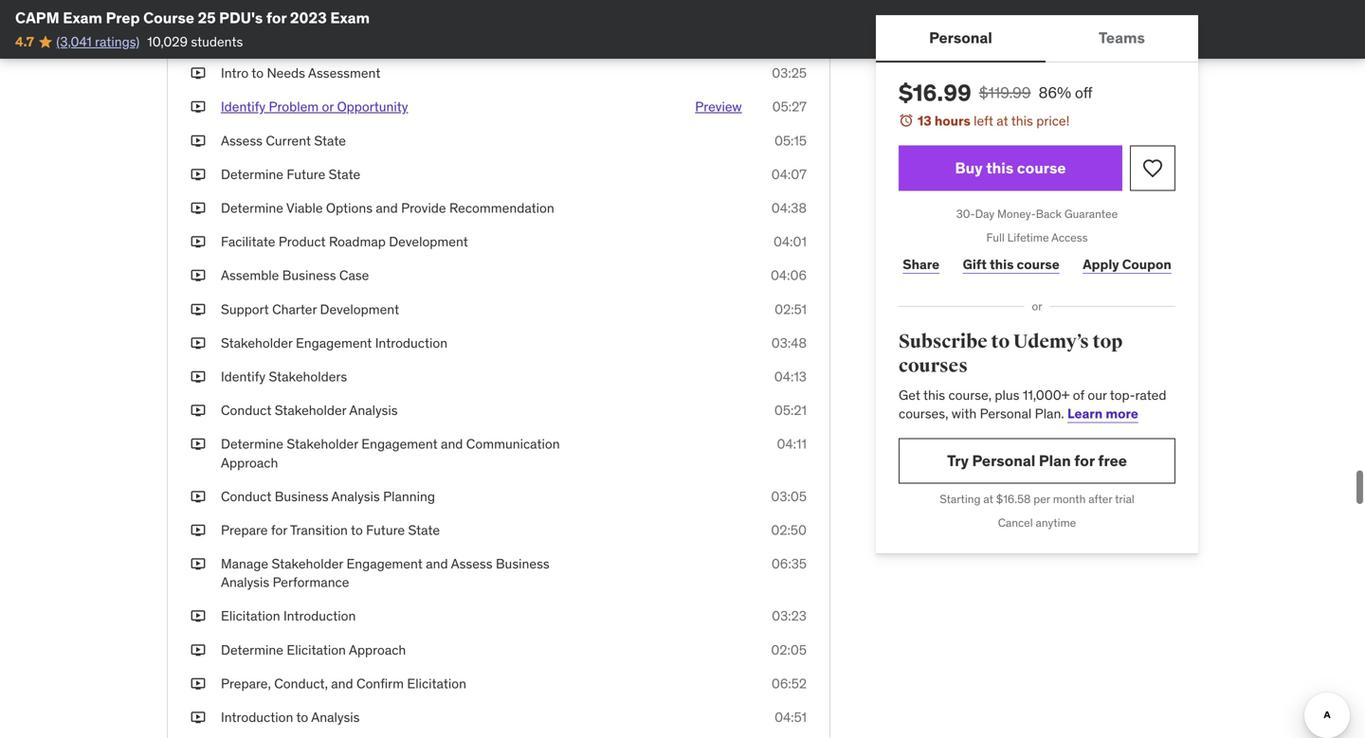 Task type: vqa. For each thing, say whether or not it's contained in the screenshot.


Task type: describe. For each thing, give the bounding box(es) containing it.
knowledge
[[241, 31, 306, 48]]

get this course, plus 11,000+ of our top-rated courses, with personal plan.
[[899, 387, 1166, 422]]

xsmall image for conduct stakeholder analysis
[[191, 402, 206, 420]]

1 vertical spatial development
[[320, 301, 399, 318]]

opportunity
[[337, 98, 408, 115]]

conduct,
[[274, 675, 328, 692]]

students
[[191, 33, 243, 50]]

06:52
[[772, 675, 807, 692]]

stakeholder for conduct
[[275, 402, 346, 419]]

04:13
[[774, 368, 807, 385]]

this for get
[[923, 387, 945, 404]]

stakeholder down support
[[221, 335, 293, 352]]

0 vertical spatial at
[[997, 112, 1008, 129]]

2 vertical spatial state
[[408, 522, 440, 539]]

0 vertical spatial for
[[266, 8, 287, 27]]

analysis for business
[[331, 488, 380, 505]]

04:11
[[777, 436, 807, 453]]

10,029 students
[[147, 33, 243, 50]]

area
[[309, 31, 336, 48]]

xsmall image for determine future state
[[191, 165, 206, 184]]

xsmall image for prepare for transition to future state
[[191, 521, 206, 540]]

stakeholders
[[269, 368, 347, 385]]

assess current state
[[221, 132, 346, 149]]

guarantee
[[1064, 207, 1118, 221]]

30-
[[956, 207, 975, 221]]

case
[[339, 267, 369, 284]]

capm
[[15, 8, 59, 27]]

0 horizontal spatial assess
[[221, 132, 263, 149]]

determine for determine future state
[[221, 166, 283, 183]]

manage stakeholder engagement and assess business analysis performance
[[221, 556, 550, 591]]

0 vertical spatial elicitation
[[221, 608, 280, 625]]

this for buy
[[986, 158, 1014, 178]]

xsmall image for assemble business case
[[191, 267, 206, 285]]

business for analysis
[[275, 488, 328, 505]]

hours
[[935, 112, 971, 129]]

03:05
[[771, 488, 807, 505]]

05:15
[[774, 132, 807, 149]]

(3,041 ratings)
[[56, 33, 140, 50]]

determine for determine elicitation approach
[[221, 642, 283, 659]]

left
[[974, 112, 993, 129]]

determine for determine stakeholder engagement and communication approach
[[221, 436, 283, 453]]

conduct business analysis planning
[[221, 488, 435, 505]]

apply coupon button
[[1079, 246, 1176, 284]]

analysis for to
[[311, 709, 360, 726]]

0 vertical spatial future
[[287, 166, 325, 183]]

facilitate
[[221, 233, 275, 250]]

product
[[279, 233, 326, 250]]

xsmall image for facilitate product roadmap development
[[191, 233, 206, 251]]

personal inside button
[[929, 28, 992, 47]]

0 vertical spatial development
[[389, 233, 468, 250]]

personal inside get this course, plus 11,000+ of our top-rated courses, with personal plan.
[[980, 405, 1032, 422]]

prepare
[[221, 522, 268, 539]]

and for assess
[[426, 556, 448, 573]]

xsmall image for identify stakeholders
[[191, 368, 206, 386]]

subscribe to udemy's top courses
[[899, 330, 1123, 378]]

xsmall image for introduction to analysis
[[191, 709, 206, 727]]

course
[[143, 8, 194, 27]]

subscribe
[[899, 330, 988, 354]]

conduct stakeholder analysis
[[221, 402, 398, 419]]

2 xsmall image from the top
[[191, 98, 206, 116]]

performance
[[273, 574, 349, 591]]

course for buy this course
[[1017, 158, 1066, 178]]

1 exam from the left
[[63, 8, 102, 27]]

options
[[326, 200, 373, 217]]

determine future state
[[221, 166, 360, 183]]

try personal plan for free link
[[899, 438, 1176, 484]]

1 xsmall image from the top
[[191, 30, 206, 49]]

11,000+
[[1023, 387, 1070, 404]]

04:38
[[771, 200, 807, 217]]

viable
[[286, 200, 323, 217]]

to right transition
[[351, 522, 363, 539]]

0 vertical spatial engagement
[[296, 335, 372, 352]]

plus
[[995, 387, 1020, 404]]

buy
[[955, 158, 983, 178]]

elicitation introduction
[[221, 608, 356, 625]]

wishlist image
[[1141, 157, 1164, 180]]

capm exam prep course 25 pdu's for 2023 exam
[[15, 8, 370, 27]]

xsmall image for support charter development
[[191, 300, 206, 319]]

trial
[[1115, 492, 1135, 507]]

04:06
[[771, 267, 807, 284]]

day
[[975, 207, 995, 221]]

personal button
[[876, 15, 1046, 61]]

identify for identify problem or opportunity
[[221, 98, 266, 115]]

2 vertical spatial personal
[[972, 451, 1035, 471]]

course,
[[948, 387, 992, 404]]

assemble business case
[[221, 267, 369, 284]]

pdu's
[[219, 8, 263, 27]]

determine viable options and provide recommendation
[[221, 200, 554, 217]]

roadmap
[[329, 233, 386, 250]]

$119.99
[[979, 83, 1031, 102]]

determine elicitation approach
[[221, 642, 406, 659]]

of
[[1073, 387, 1084, 404]]

1 vertical spatial elicitation
[[287, 642, 346, 659]]

plan
[[1039, 451, 1071, 471]]

money-
[[997, 207, 1036, 221]]

ba knowledge area
[[221, 31, 336, 48]]

xsmall image for determine viable options and provide recommendation
[[191, 199, 206, 218]]

problem
[[269, 98, 319, 115]]

xsmall image for determine stakeholder engagement and communication approach
[[191, 435, 206, 454]]

13
[[918, 112, 932, 129]]

conduct for conduct business analysis planning
[[221, 488, 271, 505]]

buy this course
[[955, 158, 1066, 178]]

and for communication
[[441, 436, 463, 453]]

prep
[[106, 8, 140, 27]]

05:27
[[772, 98, 807, 115]]

10,029
[[147, 33, 188, 50]]

4.7
[[15, 33, 34, 50]]

gift this course
[[963, 256, 1060, 273]]

intro
[[221, 65, 249, 82]]

access
[[1051, 230, 1088, 245]]

rated
[[1135, 387, 1166, 404]]

teams button
[[1046, 15, 1198, 61]]

gift this course link
[[959, 246, 1064, 284]]

$16.58
[[996, 492, 1031, 507]]

2 exam from the left
[[330, 8, 370, 27]]

try
[[947, 451, 969, 471]]



Task type: locate. For each thing, give the bounding box(es) containing it.
stakeholder for manage
[[272, 556, 343, 573]]

or up udemy's on the right top of page
[[1032, 299, 1042, 314]]

personal
[[929, 28, 992, 47], [980, 405, 1032, 422], [972, 451, 1035, 471]]

stakeholder inside "determine stakeholder engagement and communication approach"
[[287, 436, 358, 453]]

conduct up prepare
[[221, 488, 271, 505]]

exam
[[63, 8, 102, 27], [330, 8, 370, 27]]

cancel
[[998, 515, 1033, 530]]

manage
[[221, 556, 268, 573]]

analysis up the prepare for transition to future state
[[331, 488, 380, 505]]

7 xsmall image from the top
[[191, 402, 206, 420]]

0 vertical spatial business
[[282, 267, 336, 284]]

learn more link
[[1067, 405, 1138, 422]]

03:23
[[772, 608, 807, 625]]

and inside manage stakeholder engagement and assess business analysis performance
[[426, 556, 448, 573]]

1 vertical spatial course
[[1017, 256, 1060, 273]]

1 identify from the top
[[221, 98, 266, 115]]

10 xsmall image from the top
[[191, 521, 206, 540]]

determine down assess current state
[[221, 166, 283, 183]]

1 horizontal spatial or
[[1032, 299, 1042, 314]]

02:05
[[771, 642, 807, 659]]

to right intro
[[252, 65, 264, 82]]

try personal plan for free
[[947, 451, 1127, 471]]

3 xsmall image from the top
[[191, 165, 206, 184]]

planning
[[383, 488, 435, 505]]

1 horizontal spatial exam
[[330, 8, 370, 27]]

charter
[[272, 301, 317, 318]]

approach
[[221, 454, 278, 471], [349, 642, 406, 659]]

state
[[314, 132, 346, 149], [329, 166, 360, 183], [408, 522, 440, 539]]

support
[[221, 301, 269, 318]]

lifetime
[[1007, 230, 1049, 245]]

starting at $16.58 per month after trial cancel anytime
[[940, 492, 1135, 530]]

1 xsmall image from the top
[[191, 0, 206, 15]]

engagement up planning
[[361, 436, 438, 453]]

2 vertical spatial business
[[496, 556, 550, 573]]

future down planning
[[366, 522, 405, 539]]

4 determine from the top
[[221, 642, 283, 659]]

introduction to analysis
[[221, 709, 360, 726]]

stakeholder
[[221, 335, 293, 352], [275, 402, 346, 419], [287, 436, 358, 453], [272, 556, 343, 573]]

analysis down prepare, conduct, and confirm elicitation
[[311, 709, 360, 726]]

at inside 'starting at $16.58 per month after trial cancel anytime'
[[983, 492, 993, 507]]

4 xsmall image from the top
[[191, 267, 206, 285]]

to inside subscribe to udemy's top courses
[[991, 330, 1010, 354]]

2023
[[290, 8, 327, 27]]

buy this course button
[[899, 146, 1122, 191]]

1 vertical spatial approach
[[349, 642, 406, 659]]

and left communication
[[441, 436, 463, 453]]

identify stakeholders
[[221, 368, 347, 385]]

this inside button
[[986, 158, 1014, 178]]

to for needs
[[252, 65, 264, 82]]

for right prepare
[[271, 522, 287, 539]]

8 xsmall image from the top
[[191, 607, 206, 626]]

identify problem or opportunity
[[221, 98, 408, 115]]

elicitation right the confirm
[[407, 675, 466, 692]]

engagement for business
[[346, 556, 423, 573]]

1 determine from the top
[[221, 166, 283, 183]]

determine
[[221, 166, 283, 183], [221, 200, 283, 217], [221, 436, 283, 453], [221, 642, 283, 659]]

0 horizontal spatial future
[[287, 166, 325, 183]]

7 xsmall image from the top
[[191, 555, 206, 574]]

and left the confirm
[[331, 675, 353, 692]]

this up courses,
[[923, 387, 945, 404]]

1 vertical spatial conduct
[[221, 488, 271, 505]]

at right "left"
[[997, 112, 1008, 129]]

transition
[[290, 522, 348, 539]]

0 vertical spatial identify
[[221, 98, 266, 115]]

elicitation
[[221, 608, 280, 625], [287, 642, 346, 659], [407, 675, 466, 692]]

xsmall image for conduct business analysis planning
[[191, 488, 206, 506]]

confirm
[[356, 675, 404, 692]]

state for determine future state
[[329, 166, 360, 183]]

starting
[[940, 492, 981, 507]]

2 conduct from the top
[[221, 488, 271, 505]]

approach up the confirm
[[349, 642, 406, 659]]

or inside button
[[322, 98, 334, 115]]

off
[[1075, 83, 1093, 102]]

at
[[997, 112, 1008, 129], [983, 492, 993, 507]]

9 xsmall image from the top
[[191, 488, 206, 506]]

course for gift this course
[[1017, 256, 1060, 273]]

xsmall image for elicitation introduction
[[191, 607, 206, 626]]

1 vertical spatial business
[[275, 488, 328, 505]]

this inside "link"
[[990, 256, 1014, 273]]

state down identify problem or opportunity button
[[314, 132, 346, 149]]

86%
[[1039, 83, 1071, 102]]

determine for determine viable options and provide recommendation
[[221, 200, 283, 217]]

0 horizontal spatial exam
[[63, 8, 102, 27]]

2 identify from the top
[[221, 368, 266, 385]]

1 vertical spatial personal
[[980, 405, 1032, 422]]

course inside button
[[1017, 158, 1066, 178]]

1 vertical spatial for
[[1074, 451, 1095, 471]]

tab list containing personal
[[876, 15, 1198, 63]]

analysis down manage
[[221, 574, 269, 591]]

learn
[[1067, 405, 1103, 422]]

business inside manage stakeholder engagement and assess business analysis performance
[[496, 556, 550, 573]]

analysis inside manage stakeholder engagement and assess business analysis performance
[[221, 574, 269, 591]]

apply coupon
[[1083, 256, 1172, 273]]

to for udemy's
[[991, 330, 1010, 354]]

our
[[1088, 387, 1107, 404]]

this left price!
[[1011, 112, 1033, 129]]

0 vertical spatial course
[[1017, 158, 1066, 178]]

state down planning
[[408, 522, 440, 539]]

xsmall image
[[191, 30, 206, 49], [191, 64, 206, 83], [191, 132, 206, 150], [191, 267, 206, 285], [191, 334, 206, 353], [191, 368, 206, 386], [191, 402, 206, 420], [191, 435, 206, 454], [191, 488, 206, 506], [191, 521, 206, 540], [191, 675, 206, 693], [191, 709, 206, 727]]

engagement for approach
[[361, 436, 438, 453]]

2 vertical spatial elicitation
[[407, 675, 466, 692]]

0 vertical spatial introduction
[[375, 335, 448, 352]]

exam up area
[[330, 8, 370, 27]]

04:07
[[771, 166, 807, 183]]

alarm image
[[899, 113, 914, 128]]

6 xsmall image from the top
[[191, 368, 206, 386]]

1 conduct from the top
[[221, 402, 271, 419]]

1 horizontal spatial elicitation
[[287, 642, 346, 659]]

1 horizontal spatial at
[[997, 112, 1008, 129]]

anytime
[[1036, 515, 1076, 530]]

plan.
[[1035, 405, 1064, 422]]

after
[[1089, 492, 1112, 507]]

xsmall image for manage stakeholder engagement and assess business analysis performance
[[191, 555, 206, 574]]

this right buy
[[986, 158, 1014, 178]]

0 vertical spatial conduct
[[221, 402, 271, 419]]

engagement down support charter development
[[296, 335, 372, 352]]

stakeholder down conduct stakeholder analysis
[[287, 436, 358, 453]]

courses,
[[899, 405, 948, 422]]

$16.99
[[899, 79, 971, 107]]

1 vertical spatial engagement
[[361, 436, 438, 453]]

5 xsmall image from the top
[[191, 334, 206, 353]]

for inside try personal plan for free link
[[1074, 451, 1095, 471]]

conduct down the identify stakeholders
[[221, 402, 271, 419]]

engagement inside manage stakeholder engagement and assess business analysis performance
[[346, 556, 423, 573]]

needs
[[267, 65, 305, 82]]

04:01
[[774, 233, 807, 250]]

coupon
[[1122, 256, 1172, 273]]

elicitation up the 'conduct,'
[[287, 642, 346, 659]]

xsmall image for determine elicitation approach
[[191, 641, 206, 660]]

2 vertical spatial engagement
[[346, 556, 423, 573]]

1 horizontal spatial approach
[[349, 642, 406, 659]]

2 vertical spatial for
[[271, 522, 287, 539]]

analysis for stakeholder
[[349, 402, 398, 419]]

stakeholder inside manage stakeholder engagement and assess business analysis performance
[[272, 556, 343, 573]]

identify for identify stakeholders
[[221, 368, 266, 385]]

share button
[[899, 246, 944, 284]]

exam up (3,041
[[63, 8, 102, 27]]

2 xsmall image from the top
[[191, 64, 206, 83]]

for up ba knowledge area
[[266, 8, 287, 27]]

8 xsmall image from the top
[[191, 435, 206, 454]]

xsmall image for assess current state
[[191, 132, 206, 150]]

and left provide
[[376, 200, 398, 217]]

share
[[903, 256, 940, 273]]

and down planning
[[426, 556, 448, 573]]

0 horizontal spatial at
[[983, 492, 993, 507]]

course down lifetime
[[1017, 256, 1060, 273]]

conduct
[[221, 402, 271, 419], [221, 488, 271, 505]]

1 vertical spatial or
[[1032, 299, 1042, 314]]

top
[[1093, 330, 1123, 354]]

1 vertical spatial assess
[[451, 556, 493, 573]]

1 vertical spatial state
[[329, 166, 360, 183]]

0 vertical spatial personal
[[929, 28, 992, 47]]

0 horizontal spatial elicitation
[[221, 608, 280, 625]]

determine up the facilitate
[[221, 200, 283, 217]]

1 horizontal spatial future
[[366, 522, 405, 539]]

course
[[1017, 158, 1066, 178], [1017, 256, 1060, 273]]

identify inside button
[[221, 98, 266, 115]]

full
[[986, 230, 1005, 245]]

11 xsmall image from the top
[[191, 675, 206, 693]]

analysis up "determine stakeholder engagement and communication approach"
[[349, 402, 398, 419]]

business
[[282, 267, 336, 284], [275, 488, 328, 505], [496, 556, 550, 573]]

get
[[899, 387, 920, 404]]

$16.99 $119.99 86% off
[[899, 79, 1093, 107]]

0 vertical spatial or
[[322, 98, 334, 115]]

5 xsmall image from the top
[[191, 233, 206, 251]]

course up back
[[1017, 158, 1066, 178]]

price!
[[1036, 112, 1070, 129]]

xsmall image for stakeholder engagement introduction
[[191, 334, 206, 353]]

state for assess current state
[[314, 132, 346, 149]]

0 vertical spatial assess
[[221, 132, 263, 149]]

assess inside manage stakeholder engagement and assess business analysis performance
[[451, 556, 493, 573]]

learn more
[[1067, 405, 1138, 422]]

business for case
[[282, 267, 336, 284]]

state up "options"
[[329, 166, 360, 183]]

engagement
[[296, 335, 372, 352], [361, 436, 438, 453], [346, 556, 423, 573]]

for
[[266, 8, 287, 27], [1074, 451, 1095, 471], [271, 522, 287, 539]]

at left $16.58
[[983, 492, 993, 507]]

to for analysis
[[296, 709, 308, 726]]

2 vertical spatial introduction
[[221, 709, 293, 726]]

determine inside "determine stakeholder engagement and communication approach"
[[221, 436, 283, 453]]

personal up the $16.99
[[929, 28, 992, 47]]

more
[[1106, 405, 1138, 422]]

elicitation down manage
[[221, 608, 280, 625]]

13 hours left at this price!
[[918, 112, 1070, 129]]

engagement inside "determine stakeholder engagement and communication approach"
[[361, 436, 438, 453]]

and inside "determine stakeholder engagement and communication approach"
[[441, 436, 463, 453]]

identify problem or opportunity button
[[221, 98, 408, 116]]

preview
[[695, 98, 742, 115]]

udemy's
[[1013, 330, 1089, 354]]

0 horizontal spatial approach
[[221, 454, 278, 471]]

identify down intro
[[221, 98, 266, 115]]

development
[[389, 233, 468, 250], [320, 301, 399, 318]]

6 xsmall image from the top
[[191, 300, 206, 319]]

1 vertical spatial at
[[983, 492, 993, 507]]

to down the 'conduct,'
[[296, 709, 308, 726]]

2 determine from the top
[[221, 200, 283, 217]]

1 course from the top
[[1017, 158, 1066, 178]]

assemble
[[221, 267, 279, 284]]

tab list
[[876, 15, 1198, 63]]

stakeholder down stakeholders
[[275, 402, 346, 419]]

this for gift
[[990, 256, 1014, 273]]

free
[[1098, 451, 1127, 471]]

0 horizontal spatial or
[[322, 98, 334, 115]]

9 xsmall image from the top
[[191, 641, 206, 660]]

0 vertical spatial state
[[314, 132, 346, 149]]

personal down plus
[[980, 405, 1032, 422]]

05:21
[[774, 402, 807, 419]]

4 xsmall image from the top
[[191, 199, 206, 218]]

future up the viable
[[287, 166, 325, 183]]

analysis
[[349, 402, 398, 419], [331, 488, 380, 505], [221, 574, 269, 591], [311, 709, 360, 726]]

or
[[322, 98, 334, 115], [1032, 299, 1042, 314]]

top-
[[1110, 387, 1135, 404]]

courses
[[899, 355, 968, 378]]

1 vertical spatial introduction
[[283, 608, 356, 625]]

12 xsmall image from the top
[[191, 709, 206, 727]]

xsmall image for prepare, conduct, and confirm elicitation
[[191, 675, 206, 693]]

1 horizontal spatial assess
[[451, 556, 493, 573]]

engagement down the prepare for transition to future state
[[346, 556, 423, 573]]

approach up prepare
[[221, 454, 278, 471]]

course inside "link"
[[1017, 256, 1060, 273]]

assessment
[[308, 65, 381, 82]]

2 horizontal spatial elicitation
[[407, 675, 466, 692]]

communication
[[466, 436, 560, 453]]

to left udemy's on the right top of page
[[991, 330, 1010, 354]]

teams
[[1099, 28, 1145, 47]]

3 xsmall image from the top
[[191, 132, 206, 150]]

xsmall image
[[191, 0, 206, 15], [191, 98, 206, 116], [191, 165, 206, 184], [191, 199, 206, 218], [191, 233, 206, 251], [191, 300, 206, 319], [191, 555, 206, 574], [191, 607, 206, 626], [191, 641, 206, 660]]

stakeholder up performance at the bottom left of page
[[272, 556, 343, 573]]

gift
[[963, 256, 987, 273]]

2 course from the top
[[1017, 256, 1060, 273]]

for left free
[[1074, 451, 1095, 471]]

development down case
[[320, 301, 399, 318]]

conduct for conduct stakeholder analysis
[[221, 402, 271, 419]]

development down provide
[[389, 233, 468, 250]]

per
[[1034, 492, 1050, 507]]

this inside get this course, plus 11,000+ of our top-rated courses, with personal plan.
[[923, 387, 945, 404]]

approach inside "determine stakeholder engagement and communication approach"
[[221, 454, 278, 471]]

0 vertical spatial approach
[[221, 454, 278, 471]]

this right gift
[[990, 256, 1014, 273]]

provide
[[401, 200, 446, 217]]

recommendation
[[449, 200, 554, 217]]

determine down conduct stakeholder analysis
[[221, 436, 283, 453]]

or right problem
[[322, 98, 334, 115]]

identify left stakeholders
[[221, 368, 266, 385]]

3 determine from the top
[[221, 436, 283, 453]]

personal up $16.58
[[972, 451, 1035, 471]]

1 vertical spatial identify
[[221, 368, 266, 385]]

and for provide
[[376, 200, 398, 217]]

stakeholder for determine
[[287, 436, 358, 453]]

1 vertical spatial future
[[366, 522, 405, 539]]

determine up "prepare,"
[[221, 642, 283, 659]]

xsmall image for intro to needs assessment
[[191, 64, 206, 83]]



